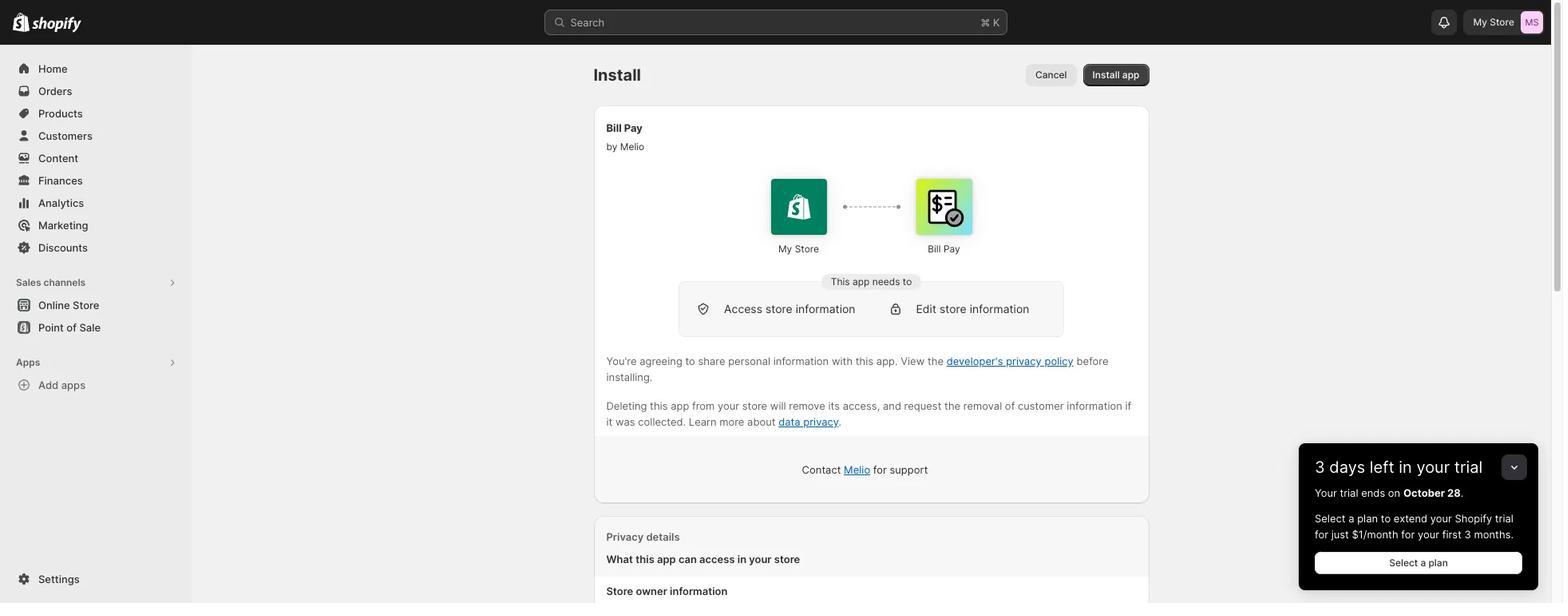 Task type: locate. For each thing, give the bounding box(es) containing it.
select inside select a plan to extend your shopify trial for just $1/month for your first 3 months.
[[1315, 512, 1346, 525]]

. down its
[[839, 415, 842, 428]]

this down privacy details
[[636, 553, 655, 565]]

⌘
[[981, 16, 991, 29]]

0 vertical spatial to
[[903, 276, 912, 288]]

select for select a plan to extend your shopify trial for just $1/month for your first 3 months.
[[1315, 512, 1346, 525]]

0 vertical spatial a
[[1349, 512, 1355, 525]]

a up just
[[1349, 512, 1355, 525]]

3 inside dropdown button
[[1315, 458, 1326, 477]]

trial up 28
[[1455, 458, 1483, 477]]

0 vertical spatial .
[[839, 415, 842, 428]]

0 vertical spatial my store
[[1474, 16, 1515, 28]]

select
[[1315, 512, 1346, 525], [1390, 557, 1419, 569]]

1 vertical spatial this
[[650, 399, 668, 412]]

your up october
[[1417, 458, 1451, 477]]

1 horizontal spatial install
[[1093, 69, 1120, 81]]

a for select a plan
[[1421, 557, 1427, 569]]

select a plan to extend your shopify trial for just $1/month for your first 3 months.
[[1315, 512, 1514, 541]]

1 vertical spatial 3
[[1465, 528, 1472, 541]]

point of sale
[[38, 321, 101, 334]]

this up collected.
[[650, 399, 668, 412]]

to right needs
[[903, 276, 912, 288]]

personal
[[729, 355, 771, 367]]

to left share
[[686, 355, 696, 367]]

support
[[890, 463, 928, 476]]

bill
[[607, 121, 622, 134], [928, 243, 941, 255]]

details
[[646, 530, 680, 543]]

melio right "by"
[[620, 141, 645, 153]]

plan for select a plan
[[1429, 557, 1449, 569]]

3
[[1315, 458, 1326, 477], [1465, 528, 1472, 541]]

0 horizontal spatial plan
[[1358, 512, 1379, 525]]

your
[[1315, 486, 1338, 499]]

install inside button
[[1093, 69, 1120, 81]]

bill inside bill pay by melio
[[607, 121, 622, 134]]

install down search
[[594, 65, 641, 85]]

1 horizontal spatial select
[[1390, 557, 1419, 569]]

its
[[829, 399, 840, 412]]

2 horizontal spatial to
[[1382, 512, 1391, 525]]

1 vertical spatial select
[[1390, 557, 1419, 569]]

learn
[[689, 415, 717, 428]]

1 vertical spatial the
[[945, 399, 961, 412]]

bill up "by"
[[607, 121, 622, 134]]

my up access store information
[[779, 243, 793, 255]]

0 horizontal spatial shopify image
[[13, 13, 30, 32]]

store up sale
[[73, 299, 99, 311]]

store inside online store link
[[73, 299, 99, 311]]

1 vertical spatial melio
[[844, 463, 871, 476]]

bill up 'edit'
[[928, 243, 941, 255]]

2 vertical spatial this
[[636, 553, 655, 565]]

28
[[1448, 486, 1461, 499]]

ends
[[1362, 486, 1386, 499]]

of left sale
[[67, 321, 77, 334]]

2 vertical spatial to
[[1382, 512, 1391, 525]]

3 up your
[[1315, 458, 1326, 477]]

1 horizontal spatial .
[[1461, 486, 1464, 499]]

policy
[[1045, 355, 1074, 367]]

information down this
[[796, 302, 856, 315]]

days
[[1330, 458, 1366, 477]]

1 horizontal spatial a
[[1421, 557, 1427, 569]]

you're agreeing to share personal information with this app. view the developer's privacy policy
[[607, 355, 1074, 367]]

app left can
[[657, 553, 676, 565]]

my store up access store information
[[779, 243, 820, 255]]

bill pay
[[928, 243, 961, 255]]

0 horizontal spatial my store
[[779, 243, 820, 255]]

trial inside dropdown button
[[1455, 458, 1483, 477]]

1 horizontal spatial in
[[1400, 458, 1413, 477]]

october
[[1404, 486, 1446, 499]]

0 vertical spatial of
[[67, 321, 77, 334]]

melio button
[[844, 463, 871, 476]]

data privacy .
[[779, 415, 842, 428]]

pay inside bill pay by melio
[[624, 121, 643, 134]]

2 vertical spatial trial
[[1496, 512, 1514, 525]]

this inside deleting this app from your store will remove its access, and request the removal of customer information if it was collected. learn more about
[[650, 399, 668, 412]]

your
[[718, 399, 740, 412], [1417, 458, 1451, 477], [1431, 512, 1453, 525], [1418, 528, 1440, 541], [749, 553, 772, 565]]

channels
[[44, 276, 86, 288]]

1 vertical spatial .
[[1461, 486, 1464, 499]]

if
[[1126, 399, 1132, 412]]

to up $1/month
[[1382, 512, 1391, 525]]

removal
[[964, 399, 1003, 412]]

my
[[1474, 16, 1488, 28], [779, 243, 793, 255]]

0 vertical spatial the
[[928, 355, 944, 367]]

a down select a plan to extend your shopify trial for just $1/month for your first 3 months.
[[1421, 557, 1427, 569]]

orders
[[38, 85, 72, 97]]

app right "cancel"
[[1123, 69, 1140, 81]]

add apps button
[[10, 374, 182, 396]]

a
[[1349, 512, 1355, 525], [1421, 557, 1427, 569]]

plan down first
[[1429, 557, 1449, 569]]

my store image
[[1522, 11, 1544, 34]]

in
[[1400, 458, 1413, 477], [738, 553, 747, 565]]

information up developer's privacy policy link
[[970, 302, 1030, 315]]

0 vertical spatial in
[[1400, 458, 1413, 477]]

privacy details
[[607, 530, 680, 543]]

information for access store information
[[796, 302, 856, 315]]

sale
[[79, 321, 101, 334]]

0 horizontal spatial my
[[779, 243, 793, 255]]

the
[[928, 355, 944, 367], [945, 399, 961, 412]]

0 vertical spatial select
[[1315, 512, 1346, 525]]

cancel button
[[1026, 64, 1077, 86]]

more
[[720, 415, 745, 428]]

1 horizontal spatial trial
[[1455, 458, 1483, 477]]

for left just
[[1315, 528, 1329, 541]]

0 horizontal spatial trial
[[1341, 486, 1359, 499]]

by
[[607, 141, 618, 153]]

0 horizontal spatial bill
[[607, 121, 622, 134]]

0 horizontal spatial a
[[1349, 512, 1355, 525]]

0 horizontal spatial select
[[1315, 512, 1346, 525]]

online store link
[[10, 294, 182, 316]]

my left my store image
[[1474, 16, 1488, 28]]

1 horizontal spatial plan
[[1429, 557, 1449, 569]]

for down the 'extend'
[[1402, 528, 1416, 541]]

0 vertical spatial bill
[[607, 121, 622, 134]]

apps
[[16, 356, 40, 368]]

shopify
[[1456, 512, 1493, 525]]

1 horizontal spatial the
[[945, 399, 961, 412]]

0 horizontal spatial .
[[839, 415, 842, 428]]

0 horizontal spatial pay
[[624, 121, 643, 134]]

discounts
[[38, 241, 88, 254]]

developer's privacy policy link
[[947, 355, 1074, 367]]

. up the shopify
[[1461, 486, 1464, 499]]

information down what this app can access in your store
[[670, 585, 728, 597]]

1 horizontal spatial of
[[1005, 399, 1015, 412]]

bill for bill pay
[[928, 243, 941, 255]]

1 horizontal spatial privacy
[[1007, 355, 1042, 367]]

0 vertical spatial plan
[[1358, 512, 1379, 525]]

marketing link
[[10, 214, 182, 236]]

your up more
[[718, 399, 740, 412]]

data
[[779, 415, 801, 428]]

my store left my store image
[[1474, 16, 1515, 28]]

0 horizontal spatial 3
[[1315, 458, 1326, 477]]

trial right your
[[1341, 486, 1359, 499]]

of
[[67, 321, 77, 334], [1005, 399, 1015, 412]]

privacy
[[607, 530, 644, 543]]

1 vertical spatial pay
[[944, 243, 961, 255]]

plan
[[1358, 512, 1379, 525], [1429, 557, 1449, 569]]

melio right contact
[[844, 463, 871, 476]]

finances
[[38, 174, 83, 187]]

0 horizontal spatial install
[[594, 65, 641, 85]]

app right this
[[853, 276, 870, 288]]

trial up months.
[[1496, 512, 1514, 525]]

plan inside select a plan to extend your shopify trial for just $1/month for your first 3 months.
[[1358, 512, 1379, 525]]

settings
[[38, 573, 80, 585]]

in inside dropdown button
[[1400, 458, 1413, 477]]

the right request
[[945, 399, 961, 412]]

app.
[[877, 355, 898, 367]]

3 days left in your trial element
[[1300, 485, 1539, 590]]

trial inside select a plan to extend your shopify trial for just $1/month for your first 3 months.
[[1496, 512, 1514, 525]]

content
[[38, 152, 78, 165]]

0 vertical spatial melio
[[620, 141, 645, 153]]

pay for bill pay by melio
[[624, 121, 643, 134]]

a inside select a plan to extend your shopify trial for just $1/month for your first 3 months.
[[1349, 512, 1355, 525]]

this right the with
[[856, 355, 874, 367]]

1 vertical spatial plan
[[1429, 557, 1449, 569]]

1 vertical spatial my
[[779, 243, 793, 255]]

in right access
[[738, 553, 747, 565]]

select for select a plan
[[1390, 557, 1419, 569]]

edit store information
[[917, 302, 1030, 315]]

months.
[[1475, 528, 1514, 541]]

was
[[616, 415, 635, 428]]

plan up $1/month
[[1358, 512, 1379, 525]]

cancel
[[1036, 69, 1068, 81]]

1 vertical spatial bill
[[928, 243, 941, 255]]

privacy left policy on the right of page
[[1007, 355, 1042, 367]]

to inside select a plan to extend your shopify trial for just $1/month for your first 3 months.
[[1382, 512, 1391, 525]]

0 vertical spatial 3
[[1315, 458, 1326, 477]]

bill for bill pay by melio
[[607, 121, 622, 134]]

products
[[38, 107, 83, 120]]

to for this app needs to
[[903, 276, 912, 288]]

store up access store information
[[795, 243, 820, 255]]

privacy down its
[[804, 415, 839, 428]]

for right melio button
[[874, 463, 887, 476]]

1 horizontal spatial 3
[[1465, 528, 1472, 541]]

0 horizontal spatial melio
[[620, 141, 645, 153]]

1 vertical spatial of
[[1005, 399, 1015, 412]]

to for select a plan to extend your shopify trial for just $1/month for your first 3 months.
[[1382, 512, 1391, 525]]

0 vertical spatial trial
[[1455, 458, 1483, 477]]

left
[[1370, 458, 1395, 477]]

in right left
[[1400, 458, 1413, 477]]

1 vertical spatial to
[[686, 355, 696, 367]]

0 horizontal spatial of
[[67, 321, 77, 334]]

your trial ends on october 28 .
[[1315, 486, 1464, 499]]

0 vertical spatial pay
[[624, 121, 643, 134]]

for
[[874, 463, 887, 476], [1315, 528, 1329, 541], [1402, 528, 1416, 541]]

install right "cancel"
[[1093, 69, 1120, 81]]

what
[[607, 553, 633, 565]]

3 right first
[[1465, 528, 1472, 541]]

select up just
[[1315, 512, 1346, 525]]

store
[[1491, 16, 1515, 28], [795, 243, 820, 255], [73, 299, 99, 311], [607, 585, 634, 597]]

1 horizontal spatial bill
[[928, 243, 941, 255]]

content link
[[10, 147, 182, 169]]

my store
[[1474, 16, 1515, 28], [779, 243, 820, 255]]

shopify image
[[13, 13, 30, 32], [32, 17, 82, 33]]

2 horizontal spatial trial
[[1496, 512, 1514, 525]]

app left from
[[671, 399, 690, 412]]

0 horizontal spatial in
[[738, 553, 747, 565]]

home link
[[10, 58, 182, 80]]

a for select a plan to extend your shopify trial for just $1/month for your first 3 months.
[[1349, 512, 1355, 525]]

0 horizontal spatial privacy
[[804, 415, 839, 428]]

pay for bill pay
[[944, 243, 961, 255]]

select down select a plan to extend your shopify trial for just $1/month for your first 3 months.
[[1390, 557, 1419, 569]]

0 vertical spatial my
[[1474, 16, 1488, 28]]

1 vertical spatial a
[[1421, 557, 1427, 569]]

1 horizontal spatial to
[[903, 276, 912, 288]]

your inside dropdown button
[[1417, 458, 1451, 477]]

the right view
[[928, 355, 944, 367]]

information left if
[[1067, 399, 1123, 412]]

1 horizontal spatial pay
[[944, 243, 961, 255]]

0 vertical spatial privacy
[[1007, 355, 1042, 367]]

online store
[[38, 299, 99, 311]]

1 vertical spatial my store
[[779, 243, 820, 255]]

0 horizontal spatial the
[[928, 355, 944, 367]]

of right removal
[[1005, 399, 1015, 412]]



Task type: describe. For each thing, give the bounding box(es) containing it.
edit
[[917, 302, 937, 315]]

about
[[748, 415, 776, 428]]

analytics link
[[10, 192, 182, 214]]

data privacy link
[[779, 415, 839, 428]]

contact
[[802, 463, 841, 476]]

on
[[1389, 486, 1401, 499]]

information for store owner information
[[670, 585, 728, 597]]

0 vertical spatial this
[[856, 355, 874, 367]]

this
[[831, 276, 850, 288]]

the inside deleting this app from your store will remove its access, and request the removal of customer information if it was collected. learn more about
[[945, 399, 961, 412]]

select a plan
[[1390, 557, 1449, 569]]

⌘ k
[[981, 16, 1000, 29]]

bill pay by melio
[[607, 121, 645, 153]]

install for install
[[594, 65, 641, 85]]

point of sale button
[[0, 316, 192, 339]]

0 horizontal spatial for
[[874, 463, 887, 476]]

products link
[[10, 102, 182, 125]]

what this app can access in your store
[[607, 553, 800, 565]]

select a plan link
[[1315, 552, 1523, 574]]

and
[[883, 399, 902, 412]]

point of sale link
[[10, 316, 182, 339]]

add apps
[[38, 379, 86, 391]]

point
[[38, 321, 64, 334]]

extend
[[1394, 512, 1428, 525]]

$1/month
[[1353, 528, 1399, 541]]

store left my store image
[[1491, 16, 1515, 28]]

2 horizontal spatial for
[[1402, 528, 1416, 541]]

home
[[38, 62, 68, 75]]

this for privacy details
[[636, 553, 655, 565]]

developer's
[[947, 355, 1004, 367]]

marketing
[[38, 219, 88, 232]]

customers link
[[10, 125, 182, 147]]

your right access
[[749, 553, 772, 565]]

apps button
[[10, 351, 182, 374]]

3 days left in your trial
[[1315, 458, 1483, 477]]

online store button
[[0, 294, 192, 316]]

your up first
[[1431, 512, 1453, 525]]

of inside 'link'
[[67, 321, 77, 334]]

installing.
[[607, 371, 653, 383]]

1 vertical spatial in
[[738, 553, 747, 565]]

share
[[698, 355, 726, 367]]

store inside deleting this app from your store will remove its access, and request the removal of customer information if it was collected. learn more about
[[743, 399, 768, 412]]

owner
[[636, 585, 668, 597]]

analytics
[[38, 196, 84, 209]]

contact melio for support
[[802, 463, 928, 476]]

install for install app
[[1093, 69, 1120, 81]]

0 horizontal spatial to
[[686, 355, 696, 367]]

1 horizontal spatial my store
[[1474, 16, 1515, 28]]

view
[[901, 355, 925, 367]]

discounts link
[[10, 236, 182, 259]]

your inside deleting this app from your store will remove its access, and request the removal of customer information if it was collected. learn more about
[[718, 399, 740, 412]]

finances link
[[10, 169, 182, 192]]

can
[[679, 553, 697, 565]]

app inside button
[[1123, 69, 1140, 81]]

install app button
[[1084, 64, 1150, 86]]

access
[[725, 302, 763, 315]]

before installing.
[[607, 355, 1109, 383]]

online
[[38, 299, 70, 311]]

access store information
[[725, 302, 856, 315]]

1 vertical spatial trial
[[1341, 486, 1359, 499]]

customer
[[1018, 399, 1064, 412]]

store left owner
[[607, 585, 634, 597]]

information for edit store information
[[970, 302, 1030, 315]]

1 horizontal spatial shopify image
[[32, 17, 82, 33]]

app inside deleting this app from your store will remove its access, and request the removal of customer information if it was collected. learn more about
[[671, 399, 690, 412]]

before
[[1077, 355, 1109, 367]]

1 horizontal spatial melio
[[844, 463, 871, 476]]

k
[[994, 16, 1000, 29]]

you're
[[607, 355, 637, 367]]

1 horizontal spatial for
[[1315, 528, 1329, 541]]

store owner information
[[607, 585, 728, 597]]

collected.
[[638, 415, 686, 428]]

it
[[607, 415, 613, 428]]

install app
[[1093, 69, 1140, 81]]

sales channels button
[[10, 272, 182, 294]]

access
[[700, 553, 735, 565]]

deleting this app from your store will remove its access, and request the removal of customer information if it was collected. learn more about
[[607, 399, 1132, 428]]

from
[[692, 399, 715, 412]]

plan for select a plan to extend your shopify trial for just $1/month for your first 3 months.
[[1358, 512, 1379, 525]]

settings link
[[10, 568, 182, 590]]

of inside deleting this app from your store will remove its access, and request the removal of customer information if it was collected. learn more about
[[1005, 399, 1015, 412]]

remove
[[789, 399, 826, 412]]

needs
[[873, 276, 901, 288]]

3 days left in your trial button
[[1300, 443, 1539, 477]]

melio inside bill pay by melio
[[620, 141, 645, 153]]

1 horizontal spatial my
[[1474, 16, 1488, 28]]

this app needs to
[[831, 276, 912, 288]]

will
[[771, 399, 786, 412]]

add
[[38, 379, 59, 391]]

this for you're agreeing to share personal information with this app. view the
[[650, 399, 668, 412]]

3 inside select a plan to extend your shopify trial for just $1/month for your first 3 months.
[[1465, 528, 1472, 541]]

information inside deleting this app from your store will remove its access, and request the removal of customer information if it was collected. learn more about
[[1067, 399, 1123, 412]]

your left first
[[1418, 528, 1440, 541]]

sales
[[16, 276, 41, 288]]

with
[[832, 355, 853, 367]]

information left the with
[[774, 355, 829, 367]]

search
[[571, 16, 605, 29]]

. inside 3 days left in your trial "element"
[[1461, 486, 1464, 499]]

1 vertical spatial privacy
[[804, 415, 839, 428]]

deleting
[[607, 399, 647, 412]]

sales channels
[[16, 276, 86, 288]]

first
[[1443, 528, 1462, 541]]

apps
[[61, 379, 86, 391]]



Task type: vqa. For each thing, say whether or not it's contained in the screenshot.
the right privacy
yes



